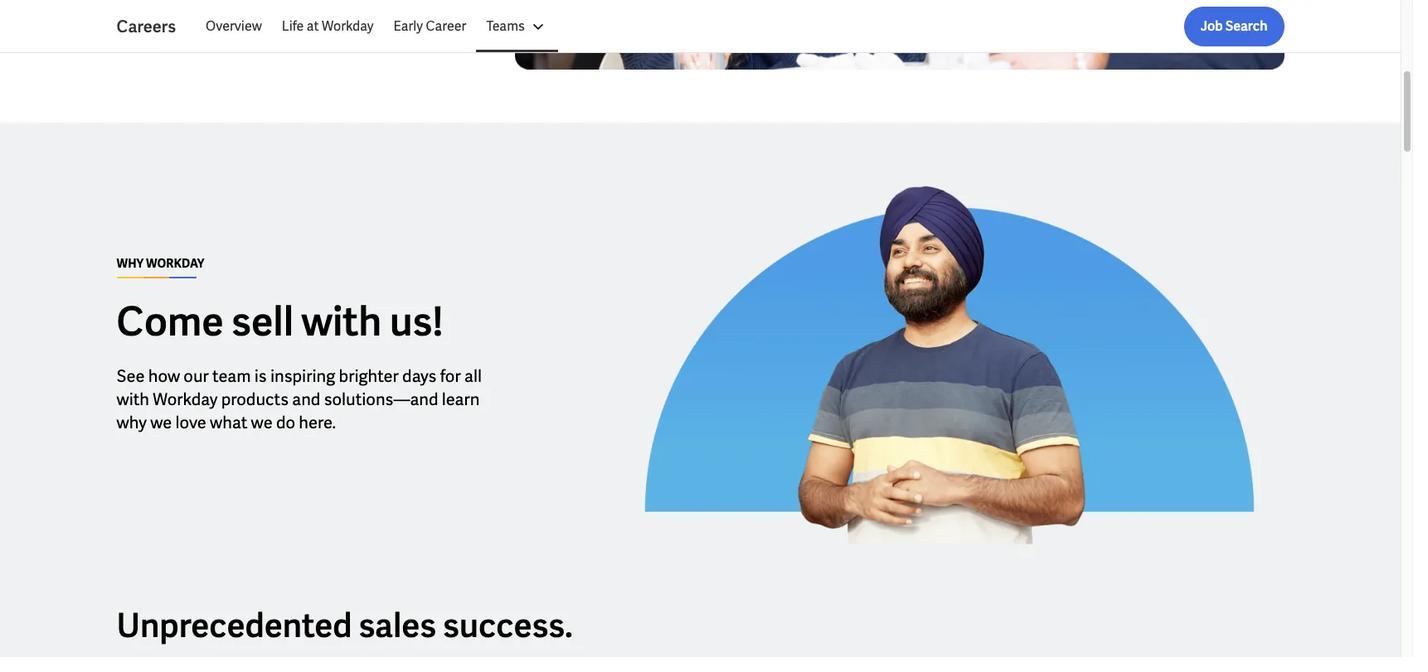 Task type: describe. For each thing, give the bounding box(es) containing it.
early
[[394, 17, 423, 35]]

careers
[[117, 16, 176, 37]]

careers link
[[117, 15, 196, 38]]

learn
[[442, 389, 480, 411]]

overview link
[[196, 7, 272, 46]]

image of sales team image
[[515, 0, 1285, 70]]

career
[[426, 17, 467, 35]]

unprecedented
[[117, 605, 352, 648]]

unprecedented sales success.
[[117, 605, 573, 648]]

how
[[148, 366, 180, 387]]

why workday
[[117, 256, 204, 271]]

products
[[221, 389, 289, 411]]

see how our team is inspiring brighter days for all with workday products and solutions—and learn why we love what we do here.
[[117, 366, 482, 434]]

job search link
[[1184, 7, 1285, 46]]

our
[[184, 366, 209, 387]]

brighter
[[339, 366, 399, 387]]

overview
[[206, 17, 262, 35]]

see
[[117, 366, 145, 387]]

with inside the see how our team is inspiring brighter days for all with workday products and solutions—and learn why we love what we do here.
[[117, 389, 149, 411]]

search
[[1226, 17, 1268, 35]]

0 vertical spatial with
[[302, 296, 382, 348]]

here.
[[299, 412, 336, 434]]

success.
[[443, 605, 573, 648]]

what
[[210, 412, 247, 434]]

why workday image of sales image
[[614, 176, 1285, 554]]

sales
[[359, 605, 436, 648]]

days
[[402, 366, 437, 387]]

for
[[440, 366, 461, 387]]

workday inside the see how our team is inspiring brighter days for all with workday products and solutions—and learn why we love what we do here.
[[153, 389, 218, 411]]

list containing overview
[[196, 7, 1285, 46]]



Task type: vqa. For each thing, say whether or not it's contained in the screenshot.
"Contact"
no



Task type: locate. For each thing, give the bounding box(es) containing it.
1 horizontal spatial with
[[302, 296, 382, 348]]

come
[[117, 296, 224, 348]]

why
[[117, 412, 147, 434]]

sell
[[232, 296, 294, 348]]

come sell with us!
[[117, 296, 443, 348]]

job search
[[1201, 17, 1268, 35]]

early career
[[394, 17, 467, 35]]

with
[[302, 296, 382, 348], [117, 389, 149, 411]]

is
[[254, 366, 267, 387]]

love
[[176, 412, 206, 434]]

workday
[[146, 256, 204, 271]]

we right why
[[150, 412, 172, 434]]

we left do
[[251, 412, 273, 434]]

1 we from the left
[[150, 412, 172, 434]]

why
[[117, 256, 144, 271]]

workday up love
[[153, 389, 218, 411]]

1 vertical spatial with
[[117, 389, 149, 411]]

0 vertical spatial workday
[[322, 17, 374, 35]]

0 horizontal spatial workday
[[153, 389, 218, 411]]

with up why
[[117, 389, 149, 411]]

solutions—and
[[324, 389, 438, 411]]

job
[[1201, 17, 1223, 35]]

with up 'brighter'
[[302, 296, 382, 348]]

menu containing overview
[[196, 7, 558, 46]]

teams button
[[477, 7, 558, 46]]

life at workday link
[[272, 7, 384, 46]]

1 horizontal spatial workday
[[322, 17, 374, 35]]

teams
[[486, 17, 525, 35]]

do
[[276, 412, 295, 434]]

life at workday
[[282, 17, 374, 35]]

list
[[196, 7, 1285, 46]]

workday
[[322, 17, 374, 35], [153, 389, 218, 411]]

0 horizontal spatial with
[[117, 389, 149, 411]]

and
[[292, 389, 321, 411]]

life
[[282, 17, 304, 35]]

us!
[[390, 296, 443, 348]]

workday inside list
[[322, 17, 374, 35]]

0 horizontal spatial we
[[150, 412, 172, 434]]

early career link
[[384, 7, 477, 46]]

2 we from the left
[[251, 412, 273, 434]]

1 horizontal spatial we
[[251, 412, 273, 434]]

team
[[212, 366, 251, 387]]

all
[[465, 366, 482, 387]]

1 vertical spatial workday
[[153, 389, 218, 411]]

at
[[307, 17, 319, 35]]

inspiring
[[270, 366, 335, 387]]

menu
[[196, 7, 558, 46]]

workday right at
[[322, 17, 374, 35]]

we
[[150, 412, 172, 434], [251, 412, 273, 434]]



